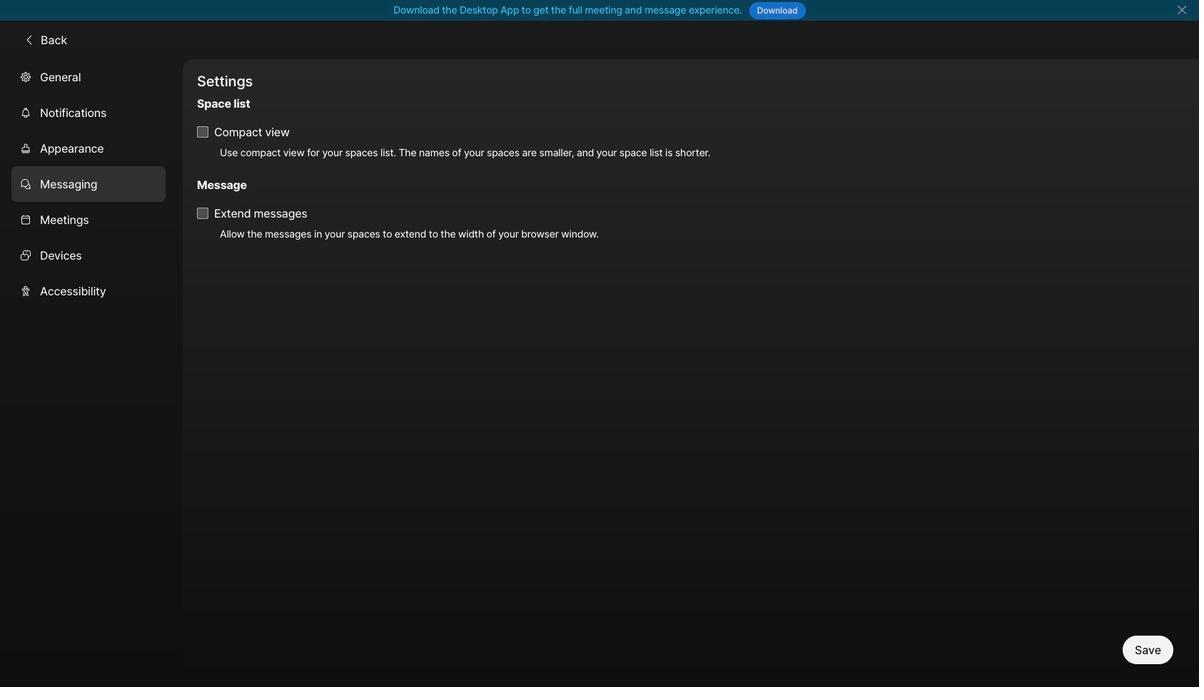 Task type: vqa. For each thing, say whether or not it's contained in the screenshot.
Accessibility tab in the left top of the page
yes



Task type: describe. For each thing, give the bounding box(es) containing it.
devices tab
[[11, 238, 166, 273]]

accessibility tab
[[11, 273, 166, 309]]

cancel_16 image
[[1177, 4, 1188, 16]]

messaging tab
[[11, 166, 166, 202]]

notifications tab
[[11, 95, 166, 130]]



Task type: locate. For each thing, give the bounding box(es) containing it.
settings navigation
[[0, 59, 183, 687]]

general tab
[[11, 59, 166, 95]]

meetings tab
[[11, 202, 166, 238]]

appearance tab
[[11, 130, 166, 166]]



